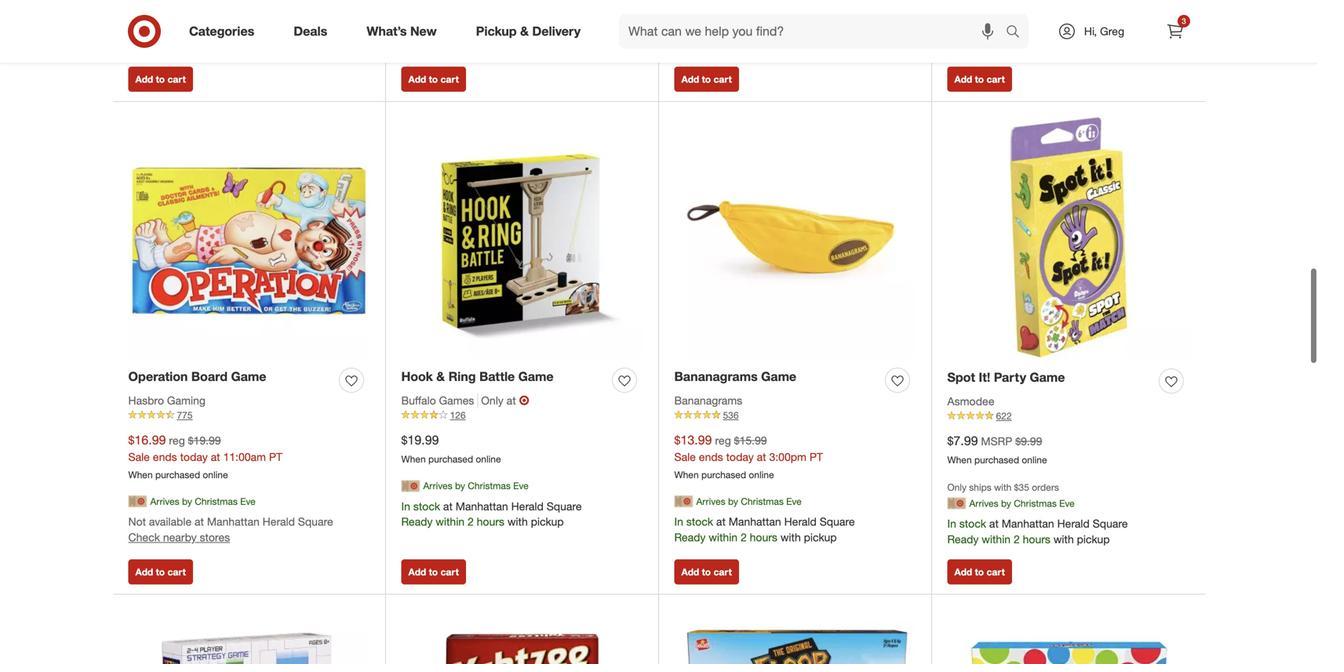 Task type: locate. For each thing, give the bounding box(es) containing it.
only left ships
[[948, 482, 967, 493]]

0 horizontal spatial sale
[[128, 450, 150, 464]]

available up the search
[[968, 10, 1011, 24]]

purchased down $15.99
[[702, 469, 746, 481]]

only down battle
[[481, 394, 504, 408]]

pickup & delivery link
[[463, 14, 600, 49]]

available
[[968, 10, 1011, 24], [149, 515, 192, 529]]

bananagrams
[[675, 369, 758, 384], [675, 394, 743, 408]]

christmas down $13.99 reg $15.99 sale ends today at 3:00pm pt when purchased online
[[741, 496, 784, 508]]

1 vertical spatial only
[[948, 482, 967, 493]]

ends down $16.99
[[153, 450, 177, 464]]

online inside the $7.99 msrp $9.99 when purchased online
[[1022, 454, 1047, 466]]

hasbro gaming link
[[128, 393, 206, 409]]

1 horizontal spatial ends
[[699, 450, 723, 464]]

purchased inside the $7.99 msrp $9.99 when purchased online
[[975, 454, 1020, 466]]

2
[[195, 9, 201, 23], [741, 25, 747, 39], [468, 515, 474, 529], [741, 531, 747, 545], [1014, 533, 1020, 547]]

christmas
[[468, 480, 511, 492], [195, 496, 238, 508], [741, 496, 784, 508], [1014, 498, 1057, 510]]

asmodee link
[[948, 394, 995, 410]]

0 vertical spatial check
[[948, 26, 979, 39]]

only
[[481, 394, 504, 408], [948, 482, 967, 493]]

1 ends from the left
[[153, 450, 177, 464]]

by down $16.99 reg $19.99 sale ends today at 11:00am pt when purchased online at the left bottom of the page
[[182, 496, 192, 508]]

when down $7.99
[[948, 454, 972, 466]]

by down $13.99 reg $15.99 sale ends today at 3:00pm pt when purchased online
[[728, 496, 738, 508]]

2 ends from the left
[[699, 450, 723, 464]]

seasonal shipping icon image for bananagrams game
[[675, 493, 693, 511]]

stores for leftmost the check nearby stores button
[[200, 531, 230, 545]]

deals
[[294, 24, 327, 39]]

when
[[401, 454, 426, 465], [948, 454, 972, 466], [128, 469, 153, 481], [675, 469, 699, 481]]

game up 536 link
[[761, 369, 797, 384]]

hours
[[204, 9, 231, 23], [750, 25, 778, 39], [477, 515, 505, 529], [750, 531, 778, 545], [1023, 533, 1051, 547]]

games
[[439, 394, 474, 408]]

to
[[156, 73, 165, 85], [429, 73, 438, 85], [702, 73, 711, 85], [975, 73, 984, 85], [156, 567, 165, 578], [429, 567, 438, 578], [702, 567, 711, 578], [975, 567, 984, 578]]

& for pickup
[[520, 24, 529, 39]]

manhattan
[[729, 9, 781, 23], [1026, 10, 1079, 24], [456, 24, 508, 38], [456, 500, 508, 513], [207, 515, 260, 529], [729, 515, 781, 529], [1002, 517, 1055, 531]]

online inside $19.99 when purchased online
[[476, 454, 501, 465]]

greg
[[1100, 24, 1125, 38]]

in for seasonal shipping icon associated with hook & ring battle game
[[401, 500, 410, 513]]

bananagrams game image
[[675, 117, 916, 359], [675, 117, 916, 359]]

online down 3:00pm
[[749, 469, 774, 481]]

eve
[[513, 480, 529, 492], [240, 496, 256, 508], [786, 496, 802, 508], [1060, 498, 1075, 510]]

game right party
[[1030, 370, 1065, 385]]

0 horizontal spatial &
[[436, 369, 445, 384]]

board
[[191, 369, 228, 384]]

arrives by christmas eve down $19.99 when purchased online
[[423, 480, 529, 492]]

1 vertical spatial check nearby stores button
[[128, 530, 230, 546]]

reg inside $13.99 reg $15.99 sale ends today at 3:00pm pt when purchased online
[[715, 434, 731, 448]]

sale down $13.99
[[675, 450, 696, 464]]

twister game image
[[948, 610, 1190, 665], [948, 610, 1190, 665]]

orders
[[1032, 482, 1059, 493]]

arrives by christmas eve
[[423, 480, 529, 492], [150, 496, 256, 508], [697, 496, 802, 508], [970, 498, 1075, 510]]

1 sale from the left
[[128, 450, 150, 464]]

1 vertical spatial bananagrams
[[675, 394, 743, 408]]

0 horizontal spatial check
[[128, 531, 160, 545]]

126
[[450, 410, 466, 421]]

within
[[163, 9, 192, 23], [709, 25, 738, 39], [436, 515, 465, 529], [709, 531, 738, 545], [982, 533, 1011, 547]]

purchased down $16.99
[[155, 469, 200, 481]]

ends for $16.99
[[153, 450, 177, 464]]

eve for operation board game
[[240, 496, 256, 508]]

0 horizontal spatial not available at manhattan herald square check nearby stores
[[128, 515, 333, 545]]

1 horizontal spatial not
[[948, 10, 965, 24]]

& for hook
[[436, 369, 445, 384]]

game
[[231, 369, 266, 384], [518, 369, 554, 384], [761, 369, 797, 384], [1030, 370, 1065, 385]]

operation board game image
[[128, 117, 370, 359], [128, 117, 370, 359]]

0 horizontal spatial not
[[128, 515, 146, 529]]

1 horizontal spatial $19.99
[[401, 433, 439, 448]]

ready
[[128, 9, 160, 23], [675, 25, 706, 39], [401, 515, 433, 529], [675, 531, 706, 545], [948, 533, 979, 547]]

1 horizontal spatial today
[[726, 450, 754, 464]]

1 vertical spatial &
[[436, 369, 445, 384]]

ends inside $16.99 reg $19.99 sale ends today at 11:00am pt when purchased online
[[153, 450, 177, 464]]

spot it! party game image
[[948, 117, 1190, 360], [948, 117, 1190, 360]]

2 today from the left
[[726, 450, 754, 464]]

seasonal shipping icon image down $13.99
[[675, 493, 693, 511]]

gaming
[[167, 394, 206, 408]]

1 horizontal spatial &
[[520, 24, 529, 39]]

1 reg from the left
[[169, 434, 185, 448]]

pickup for seasonal shipping icon underneath only ships with $35 orders
[[1077, 533, 1110, 547]]

christmas for board
[[195, 496, 238, 508]]

today down 775 at bottom
[[180, 450, 208, 464]]

with
[[781, 25, 801, 39], [508, 40, 528, 53], [994, 482, 1012, 493], [508, 515, 528, 529], [781, 531, 801, 545], [1054, 533, 1074, 547]]

manhattan inside in stock at  manhattan herald square with pickup
[[456, 24, 508, 38]]

search button
[[999, 14, 1037, 52]]

1 horizontal spatial reg
[[715, 434, 731, 448]]

herald
[[784, 9, 817, 23], [1082, 10, 1114, 24], [511, 24, 544, 38], [511, 500, 544, 513], [263, 515, 295, 529], [784, 515, 817, 529], [1058, 517, 1090, 531]]

in stock at  manhattan herald square ready within 2 hours with pickup for seasonal shipping icon underneath only ships with $35 orders
[[948, 517, 1128, 547]]

$9.99
[[1016, 435, 1042, 449]]

ends
[[153, 450, 177, 464], [699, 450, 723, 464]]

536
[[723, 410, 739, 421]]

add
[[135, 73, 153, 85], [408, 73, 426, 85], [682, 73, 699, 85], [955, 73, 973, 85], [135, 567, 153, 578], [408, 567, 426, 578], [682, 567, 699, 578], [955, 567, 973, 578]]

when down buffalo
[[401, 454, 426, 465]]

bananagrams game link
[[675, 368, 797, 386]]

arrives down $19.99 when purchased online
[[423, 480, 453, 492]]

1 horizontal spatial available
[[968, 10, 1011, 24]]

in stock at  manhattan herald square ready within 2 hours with pickup for bananagrams game seasonal shipping icon
[[675, 515, 855, 545]]

sale
[[128, 450, 150, 464], [675, 450, 696, 464]]

$15.99
[[734, 434, 767, 448]]

today inside $13.99 reg $15.99 sale ends today at 3:00pm pt when purchased online
[[726, 450, 754, 464]]

0 horizontal spatial today
[[180, 450, 208, 464]]

pt for operation board game
[[269, 450, 283, 464]]

2 for bananagrams game seasonal shipping icon
[[741, 531, 747, 545]]

today down $15.99
[[726, 450, 754, 464]]

christmas down $19.99 when purchased online
[[468, 480, 511, 492]]

square inside in stock at  manhattan herald square with pickup
[[547, 24, 582, 38]]

1 pt from the left
[[269, 450, 283, 464]]

msrp
[[981, 435, 1013, 449]]

herald inside in stock at  manhattan herald square with pickup
[[511, 24, 544, 38]]

check nearby stores button
[[948, 25, 1049, 40], [128, 530, 230, 546]]

arrives by christmas eve down $13.99 reg $15.99 sale ends today at 3:00pm pt when purchased online
[[697, 496, 802, 508]]

reg for $13.99
[[715, 434, 731, 448]]

tetris head-to-head multiplayer strategy game image
[[128, 610, 370, 665], [128, 610, 370, 665]]

0 horizontal spatial only
[[481, 394, 504, 408]]

with inside in stock at  manhattan herald square with pickup
[[508, 40, 528, 53]]

available down $16.99 reg $19.99 sale ends today at 11:00am pt when purchased online at the left bottom of the page
[[149, 515, 192, 529]]

2 sale from the left
[[675, 450, 696, 464]]

& right pickup
[[520, 24, 529, 39]]

today
[[180, 450, 208, 464], [726, 450, 754, 464]]

arrives by christmas eve down $16.99 reg $19.99 sale ends today at 11:00am pt when purchased online at the left bottom of the page
[[150, 496, 256, 508]]

online down 11:00am
[[203, 469, 228, 481]]

nearby
[[982, 26, 1016, 39], [163, 531, 197, 545]]

pt inside $13.99 reg $15.99 sale ends today at 3:00pm pt when purchased online
[[810, 450, 823, 464]]

1 today from the left
[[180, 450, 208, 464]]

0 horizontal spatial available
[[149, 515, 192, 529]]

0 horizontal spatial reg
[[169, 434, 185, 448]]

christmas down "orders"
[[1014, 498, 1057, 510]]

it!
[[979, 370, 991, 385]]

in stock at  manhattan herald square ready within 2 hours with pickup
[[675, 9, 855, 39], [401, 500, 582, 529], [675, 515, 855, 545], [948, 517, 1128, 547]]

sale down $16.99
[[128, 450, 150, 464]]

online down 126 link
[[476, 454, 501, 465]]

operation board game link
[[128, 368, 266, 386]]

1 vertical spatial not
[[128, 515, 146, 529]]

seasonal shipping icon image down $16.99
[[128, 493, 147, 511]]

reg
[[169, 434, 185, 448], [715, 434, 731, 448]]

when inside the $7.99 msrp $9.99 when purchased online
[[948, 454, 972, 466]]

arrives down $16.99 reg $19.99 sale ends today at 11:00am pt when purchased online at the left bottom of the page
[[150, 496, 179, 508]]

pickup for bananagrams game seasonal shipping icon
[[804, 531, 837, 545]]

1 bananagrams from the top
[[675, 369, 758, 384]]

operation board game
[[128, 369, 266, 384]]

0 vertical spatial available
[[968, 10, 1011, 24]]

1 horizontal spatial pt
[[810, 450, 823, 464]]

by
[[455, 480, 465, 492], [182, 496, 192, 508], [728, 496, 738, 508], [1001, 498, 1011, 510]]

$19.99 down 775 at bottom
[[188, 434, 221, 448]]

party
[[994, 370, 1027, 385]]

& left "ring"
[[436, 369, 445, 384]]

0 horizontal spatial $19.99
[[188, 434, 221, 448]]

arrives by christmas eve for game
[[697, 496, 802, 508]]

online down the $9.99
[[1022, 454, 1047, 466]]

ships
[[969, 482, 992, 493]]

¬
[[519, 393, 529, 408]]

1 horizontal spatial sale
[[675, 450, 696, 464]]

when inside $13.99 reg $15.99 sale ends today at 3:00pm pt when purchased online
[[675, 469, 699, 481]]

pt right 11:00am
[[269, 450, 283, 464]]

cart
[[168, 73, 186, 85], [441, 73, 459, 85], [714, 73, 732, 85], [987, 73, 1005, 85], [168, 567, 186, 578], [441, 567, 459, 578], [714, 567, 732, 578], [987, 567, 1005, 578]]

arrives for operation
[[150, 496, 179, 508]]

stores
[[1019, 26, 1049, 39], [200, 531, 230, 545]]

when down $13.99
[[675, 469, 699, 481]]

2 for seasonal shipping icon underneath only ships with $35 orders
[[1014, 533, 1020, 547]]

0 vertical spatial bananagrams
[[675, 369, 758, 384]]

purchased down msrp
[[975, 454, 1020, 466]]

1 vertical spatial available
[[149, 515, 192, 529]]

0 horizontal spatial ends
[[153, 450, 177, 464]]

by down $19.99 when purchased online
[[455, 480, 465, 492]]

seasonal shipping icon image
[[401, 477, 420, 496], [128, 493, 147, 511], [675, 493, 693, 511], [948, 494, 966, 513]]

0 horizontal spatial nearby
[[163, 531, 197, 545]]

hasbro
[[128, 394, 164, 408]]

pt inside $16.99 reg $19.99 sale ends today at 11:00am pt when purchased online
[[269, 450, 283, 464]]

arrives for bananagrams
[[697, 496, 726, 508]]

$7.99 msrp $9.99 when purchased online
[[948, 434, 1047, 466]]

sale inside $16.99 reg $19.99 sale ends today at 11:00am pt when purchased online
[[128, 450, 150, 464]]

pt
[[269, 450, 283, 464], [810, 450, 823, 464]]

arrives down $13.99 reg $15.99 sale ends today at 3:00pm pt when purchased online
[[697, 496, 726, 508]]

add to cart button
[[128, 67, 193, 92], [401, 67, 466, 92], [675, 67, 739, 92], [948, 67, 1012, 92], [128, 560, 193, 585], [401, 560, 466, 585], [675, 560, 739, 585], [948, 560, 1012, 585]]

seasonal shipping icon image down $19.99 when purchased online
[[401, 477, 420, 496]]

pickup
[[804, 25, 837, 39], [531, 40, 564, 53], [531, 515, 564, 529], [804, 531, 837, 545], [1077, 533, 1110, 547]]

square
[[820, 9, 855, 23], [1117, 10, 1153, 24], [547, 24, 582, 38], [547, 500, 582, 513], [298, 515, 333, 529], [820, 515, 855, 529], [1093, 517, 1128, 531]]

1 horizontal spatial nearby
[[982, 26, 1016, 39]]

check
[[948, 26, 979, 39], [128, 531, 160, 545]]

christmas down $16.99 reg $19.99 sale ends today at 11:00am pt when purchased online at the left bottom of the page
[[195, 496, 238, 508]]

hook & ring battle game image
[[401, 117, 643, 359], [401, 117, 643, 359]]

today inside $16.99 reg $19.99 sale ends today at 11:00am pt when purchased online
[[180, 450, 208, 464]]

0 horizontal spatial pt
[[269, 450, 283, 464]]

2 pt from the left
[[810, 450, 823, 464]]

2 bananagrams from the top
[[675, 394, 743, 408]]

reg down 775 at bottom
[[169, 434, 185, 448]]

purchased down '126'
[[428, 454, 473, 465]]

ready for seasonal shipping icon underneath only ships with $35 orders
[[948, 533, 979, 547]]

1 vertical spatial stores
[[200, 531, 230, 545]]

when down $16.99
[[128, 469, 153, 481]]

yahtzee classic game image
[[401, 610, 643, 665], [401, 610, 643, 665]]

at
[[716, 9, 726, 23], [1014, 10, 1023, 24], [443, 24, 453, 38], [507, 394, 516, 408], [211, 450, 220, 464], [757, 450, 766, 464], [443, 500, 453, 513], [195, 515, 204, 529], [716, 515, 726, 529], [990, 517, 999, 531]]

2 reg from the left
[[715, 434, 731, 448]]

arrives
[[423, 480, 453, 492], [150, 496, 179, 508], [697, 496, 726, 508], [970, 498, 999, 510]]

$19.99 inside $16.99 reg $19.99 sale ends today at 11:00am pt when purchased online
[[188, 434, 221, 448]]

bananagrams for bananagrams
[[675, 394, 743, 408]]

goliath the floor is lava hot zone board game image
[[675, 610, 916, 665], [675, 610, 916, 665]]

1 horizontal spatial not available at manhattan herald square check nearby stores
[[948, 10, 1153, 39]]

stock
[[687, 9, 713, 23], [413, 24, 440, 38], [413, 500, 440, 513], [687, 515, 713, 529], [960, 517, 987, 531]]

sale for $16.99
[[128, 450, 150, 464]]

0 vertical spatial nearby
[[982, 26, 1016, 39]]

bananagrams up bananagrams link
[[675, 369, 758, 384]]

pickup for seasonal shipping icon associated with hook & ring battle game
[[531, 515, 564, 529]]

0 vertical spatial stores
[[1019, 26, 1049, 39]]

in
[[675, 9, 683, 23], [401, 24, 410, 38], [401, 500, 410, 513], [675, 515, 683, 529], [948, 517, 957, 531]]

pt right 3:00pm
[[810, 450, 823, 464]]

0 vertical spatial &
[[520, 24, 529, 39]]

hook & ring battle game link
[[401, 368, 554, 386]]

in for bananagrams game seasonal shipping icon
[[675, 515, 683, 529]]

pickup inside in stock at  manhattan herald square with pickup
[[531, 40, 564, 53]]

sale inside $13.99 reg $15.99 sale ends today at 3:00pm pt when purchased online
[[675, 450, 696, 464]]

bananagrams up 536 on the bottom of page
[[675, 394, 743, 408]]

bananagrams inside 'link'
[[675, 369, 758, 384]]

$35
[[1014, 482, 1030, 493]]

0 horizontal spatial stores
[[200, 531, 230, 545]]

reg inside $16.99 reg $19.99 sale ends today at 11:00am pt when purchased online
[[169, 434, 185, 448]]

ends down $13.99
[[699, 450, 723, 464]]

ends inside $13.99 reg $15.99 sale ends today at 3:00pm pt when purchased online
[[699, 450, 723, 464]]

online
[[476, 454, 501, 465], [1022, 454, 1047, 466], [203, 469, 228, 481], [749, 469, 774, 481]]

delivery
[[532, 24, 581, 39]]

stock inside in stock at  manhattan herald square with pickup
[[413, 24, 440, 38]]

1 horizontal spatial stores
[[1019, 26, 1049, 39]]

reg down 536 on the bottom of page
[[715, 434, 731, 448]]

categories
[[189, 24, 254, 39]]

game up ¬
[[518, 369, 554, 384]]

775
[[177, 410, 193, 421]]

today for $16.99
[[180, 450, 208, 464]]

$19.99 down buffalo
[[401, 433, 439, 448]]

0 vertical spatial check nearby stores button
[[948, 25, 1049, 40]]

0 vertical spatial only
[[481, 394, 504, 408]]



Task type: describe. For each thing, give the bounding box(es) containing it.
3:00pm
[[769, 450, 807, 464]]

deals link
[[280, 14, 347, 49]]

buffalo games only at ¬
[[401, 393, 529, 408]]

spot it! party game
[[948, 370, 1065, 385]]

126 link
[[401, 409, 643, 423]]

ready within 2 hours
[[128, 9, 231, 23]]

pickup
[[476, 24, 517, 39]]

categories link
[[176, 14, 274, 49]]

operation
[[128, 369, 188, 384]]

1 horizontal spatial check nearby stores button
[[948, 25, 1049, 40]]

ready for bananagrams game seasonal shipping icon
[[675, 531, 706, 545]]

What can we help you find? suggestions appear below search field
[[619, 14, 1010, 49]]

775 link
[[128, 409, 370, 423]]

at inside buffalo games only at ¬
[[507, 394, 516, 408]]

$16.99 reg $19.99 sale ends today at 11:00am pt when purchased online
[[128, 433, 283, 481]]

when inside $19.99 when purchased online
[[401, 454, 426, 465]]

only inside buffalo games only at ¬
[[481, 394, 504, 408]]

purchased inside $19.99 when purchased online
[[428, 454, 473, 465]]

new
[[410, 24, 437, 39]]

seasonal shipping icon image down only ships with $35 orders
[[948, 494, 966, 513]]

$16.99
[[128, 433, 166, 448]]

3 link
[[1158, 14, 1193, 49]]

0 horizontal spatial check nearby stores button
[[128, 530, 230, 546]]

bananagrams game
[[675, 369, 797, 384]]

hook
[[401, 369, 433, 384]]

game up 775 link
[[231, 369, 266, 384]]

0 vertical spatial not available at manhattan herald square check nearby stores
[[948, 10, 1153, 39]]

arrives for hook
[[423, 480, 453, 492]]

arrives by christmas eve down $35
[[970, 498, 1075, 510]]

11:00am
[[223, 450, 266, 464]]

622
[[996, 410, 1012, 422]]

by down only ships with $35 orders
[[1001, 498, 1011, 510]]

only ships with $35 orders
[[948, 482, 1059, 493]]

online inside $16.99 reg $19.99 sale ends today at 11:00am pt when purchased online
[[203, 469, 228, 481]]

in stock at  manhattan herald square with pickup
[[401, 24, 582, 53]]

what's new
[[367, 24, 437, 39]]

christmas for &
[[468, 480, 511, 492]]

at inside $16.99 reg $19.99 sale ends today at 11:00am pt when purchased online
[[211, 450, 220, 464]]

battle
[[479, 369, 515, 384]]

purchased inside $13.99 reg $15.99 sale ends today at 3:00pm pt when purchased online
[[702, 469, 746, 481]]

pickup & delivery
[[476, 24, 581, 39]]

$19.99 inside $19.99 when purchased online
[[401, 433, 439, 448]]

536 link
[[675, 409, 916, 423]]

$13.99 reg $15.99 sale ends today at 3:00pm pt when purchased online
[[675, 433, 823, 481]]

$19.99 when purchased online
[[401, 433, 501, 465]]

bananagrams for bananagrams game
[[675, 369, 758, 384]]

buffalo games link
[[401, 393, 478, 409]]

reg for $16.99
[[169, 434, 185, 448]]

buffalo
[[401, 394, 436, 408]]

1 vertical spatial not available at manhattan herald square check nearby stores
[[128, 515, 333, 545]]

ring
[[449, 369, 476, 384]]

online inside $13.99 reg $15.99 sale ends today at 3:00pm pt when purchased online
[[749, 469, 774, 481]]

game inside 'link'
[[761, 369, 797, 384]]

seasonal shipping icon image for operation board game
[[128, 493, 147, 511]]

arrives by christmas eve for &
[[423, 480, 529, 492]]

what's new link
[[353, 14, 456, 49]]

available for the right the check nearby stores button
[[968, 10, 1011, 24]]

stores for the right the check nearby stores button
[[1019, 26, 1049, 39]]

bananagrams link
[[675, 393, 743, 409]]

2 for seasonal shipping icon associated with hook & ring battle game
[[468, 515, 474, 529]]

arrives by christmas eve for board
[[150, 496, 256, 508]]

3
[[1182, 16, 1186, 26]]

hasbro gaming
[[128, 394, 206, 408]]

0 vertical spatial not
[[948, 10, 965, 24]]

asmodee
[[948, 395, 995, 408]]

$7.99
[[948, 434, 978, 449]]

1 vertical spatial check
[[128, 531, 160, 545]]

what's
[[367, 24, 407, 39]]

eve for bananagrams game
[[786, 496, 802, 508]]

in stock at  manhattan herald square ready within 2 hours with pickup for seasonal shipping icon associated with hook & ring battle game
[[401, 500, 582, 529]]

1 vertical spatial nearby
[[163, 531, 197, 545]]

seasonal shipping icon image for hook & ring battle game
[[401, 477, 420, 496]]

by for &
[[455, 480, 465, 492]]

622 link
[[948, 410, 1190, 423]]

sale for $13.99
[[675, 450, 696, 464]]

spot
[[948, 370, 976, 385]]

ends for $13.99
[[699, 450, 723, 464]]

eve for hook & ring battle game
[[513, 480, 529, 492]]

at inside $13.99 reg $15.99 sale ends today at 3:00pm pt when purchased online
[[757, 450, 766, 464]]

spot it! party game link
[[948, 369, 1065, 387]]

ready for seasonal shipping icon associated with hook & ring battle game
[[401, 515, 433, 529]]

arrives down ships
[[970, 498, 999, 510]]

by for game
[[728, 496, 738, 508]]

available for leftmost the check nearby stores button
[[149, 515, 192, 529]]

hi,
[[1085, 24, 1097, 38]]

at inside in stock at  manhattan herald square with pickup
[[443, 24, 453, 38]]

search
[[999, 25, 1037, 40]]

$13.99
[[675, 433, 712, 448]]

in for seasonal shipping icon underneath only ships with $35 orders
[[948, 517, 957, 531]]

by for board
[[182, 496, 192, 508]]

pt for bananagrams game
[[810, 450, 823, 464]]

christmas for game
[[741, 496, 784, 508]]

when inside $16.99 reg $19.99 sale ends today at 11:00am pt when purchased online
[[128, 469, 153, 481]]

1 horizontal spatial only
[[948, 482, 967, 493]]

purchased inside $16.99 reg $19.99 sale ends today at 11:00am pt when purchased online
[[155, 469, 200, 481]]

today for $13.99
[[726, 450, 754, 464]]

hi, greg
[[1085, 24, 1125, 38]]

hook & ring battle game
[[401, 369, 554, 384]]

in inside in stock at  manhattan herald square with pickup
[[401, 24, 410, 38]]

1 horizontal spatial check
[[948, 26, 979, 39]]



Task type: vqa. For each thing, say whether or not it's contained in the screenshot.
the 3 link
yes



